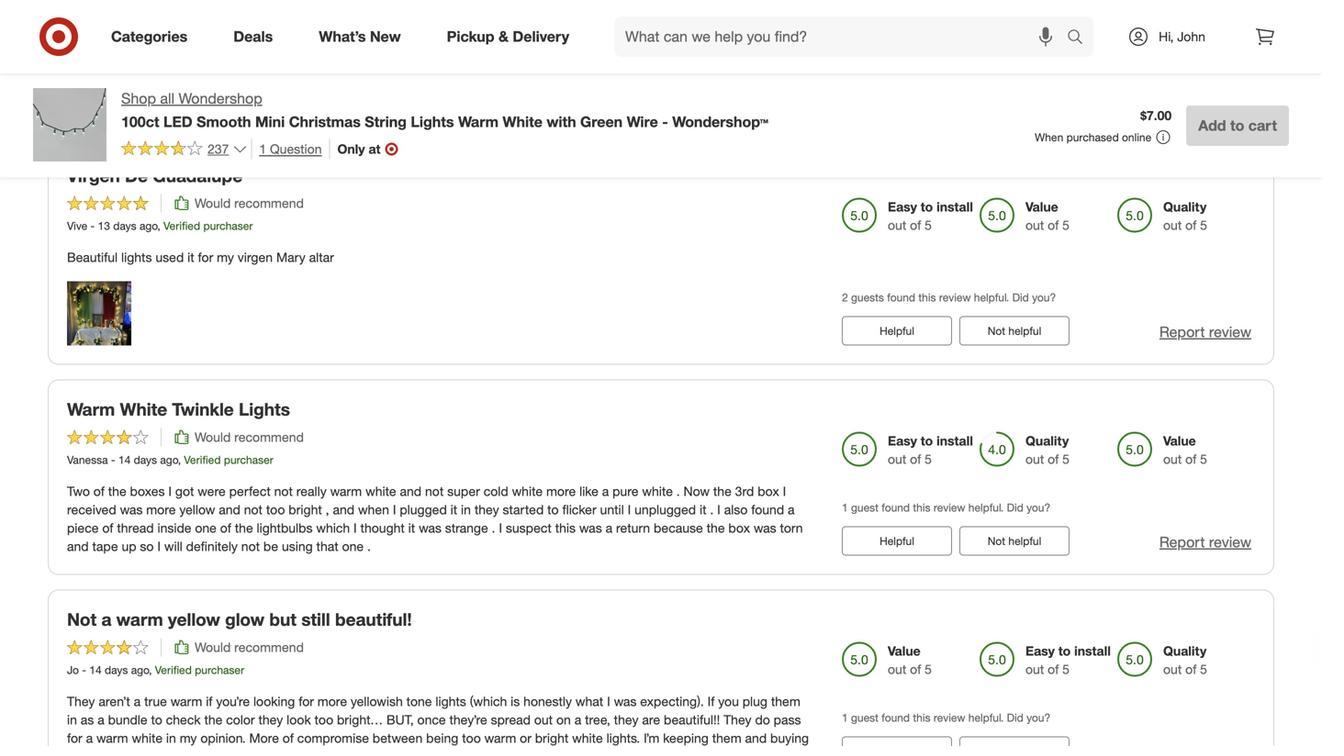 Task type: vqa. For each thing, say whether or not it's contained in the screenshot.
right 'Green'
no



Task type: describe. For each thing, give the bounding box(es) containing it.
0 vertical spatial box
[[758, 484, 779, 500]]

not down lightbulbs at the left
[[241, 539, 260, 555]]

ago for guadalupe
[[140, 219, 157, 233]]

was down plugged on the bottom
[[419, 520, 442, 536]]

like inside the two of the boxes i got were perfect not really warm white and not super cold white more like a pure white . now the 3rd box i received was more yellow and not too bright , and when i plugged it in they started to flicker until i unplugged it . i also found a piece of thread inside one of the lightbulbs which i thought it was strange . i suspect this was a return because the box was torn and tape up so i will definitely not be using that one .
[[580, 484, 599, 500]]

i up torn
[[783, 484, 786, 500]]

there
[[67, 58, 97, 74]]

were
[[198, 484, 226, 500]]

recommend for warm
[[234, 639, 304, 655]]

would recommend for twinkle
[[195, 429, 304, 445]]

- for virgen de guadalupe
[[90, 219, 95, 233]]

but,
[[387, 712, 414, 728]]

and inside they aren't a true warm if you're looking for more yellowish tone lights (which is honestly what i was expecting). if you plug them in as a bundle to check the color they look too bright… but, once they're spread out on a tree, they are beautiful!! they do pass for a warm white in my opinion. more of compromise between being too warm or bright white lights. i'm keeping them and buyi
[[745, 730, 767, 747]]

plugged
[[400, 502, 447, 518]]

question
[[270, 141, 322, 157]]

spread
[[491, 712, 531, 728]]

quality for not a warm yellow glow but still beautiful!
[[1163, 643, 1207, 659]]

to inside they aren't a true warm if you're looking for more yellowish tone lights (which is honestly what i was expecting). if you plug them in as a bundle to check the color they look too bright… but, once they're spread out on a tree, they are beautiful!! they do pass for a warm white in my opinion. more of compromise between being too warm or bright white lights. i'm keeping them and buyi
[[151, 712, 162, 728]]

warm down bundle
[[96, 730, 128, 747]]

vanessa - 14 days ago , verified purchaser
[[67, 453, 273, 467]]

14 for white
[[118, 453, 131, 467]]

it down plugged on the bottom
[[408, 520, 415, 536]]

not helpful button for warm white twinkle lights
[[960, 527, 1070, 556]]

they aren't a true warm if you're looking for more yellowish tone lights (which is honestly what i was expecting). if you plug them in as a bundle to check the color they look too bright… but, once they're spread out on a tree, they are beautiful!! they do pass for a warm white in my opinion. more of compromise between being too warm or bright white lights. i'm keeping them and buyi
[[67, 694, 809, 747]]

white up when
[[366, 484, 396, 500]]

beautiful!
[[335, 609, 412, 630]]

0 vertical spatial value out of 5
[[1026, 199, 1070, 233]]

1 vertical spatial are
[[504, 76, 522, 92]]

them down indoor
[[266, 76, 296, 92]]

i inside they aren't a true warm if you're looking for more yellowish tone lights (which is honestly what i was expecting). if you plug them in as a bundle to check the color they look too bright… but, once they're spread out on a tree, they are beautiful!! they do pass for a warm white in my opinion. more of compromise between being too warm or bright white lights. i'm keeping them and buyi
[[607, 694, 610, 710]]

1 for warm white twinkle lights
[[842, 501, 848, 515]]

. left the now
[[677, 484, 680, 500]]

flicker inside they do the led quick-flicker thing! it's pretty hard to look at these lights and not feel sick. and i'm not sure who they passed as being "soft" white. they're more of a cold, flickering, dull green-ish tinged light. we purchased these to decorate the house and there is no way these are going to be indoor lights. i'll throw them on a tree out front. these look nothing like the mini- incandecent lights that we bought them to replace. it's laughable that these are being sold as "soft white." i may return them to the store. (ordered online.)
[[202, 21, 236, 37]]

warm inside shop all wondershop 100ct led smooth mini christmas string lights warm white with green wire - wondershop™
[[458, 113, 499, 131]]

1 report review from the top
[[1160, 89, 1252, 107]]

0 vertical spatial are
[[193, 58, 211, 74]]

2 vertical spatial install
[[1074, 643, 1111, 659]]

the left the "boxes"
[[108, 484, 126, 500]]

white down tree,
[[572, 730, 603, 747]]

tape
[[92, 539, 118, 555]]

was down the until
[[579, 520, 602, 536]]

warm up 'check'
[[171, 694, 202, 710]]

not right i'm
[[639, 21, 657, 37]]

helpful for virgen de guadalupe
[[1009, 324, 1042, 338]]

purchased inside they do the led quick-flicker thing! it's pretty hard to look at these lights and not feel sick. and i'm not sure who they passed as being "soft" white. they're more of a cold, flickering, dull green-ish tinged light. we purchased these to decorate the house and there is no way these are going to be indoor lights. i'll throw them on a tree out front. these look nothing like the mini- incandecent lights that we bought them to replace. it's laughable that these are being sold as "soft white." i may return them to the store. (ordered online.)
[[545, 39, 606, 55]]

did for warm white twinkle lights
[[1007, 501, 1024, 515]]

2 horizontal spatial look
[[595, 58, 619, 74]]

warm up jo - 14 days ago , verified purchaser
[[116, 609, 163, 630]]

0 vertical spatial for
[[198, 250, 213, 266]]

to inside "button"
[[1230, 116, 1245, 134]]

beautiful lights used it for my virgen mary altar
[[67, 250, 334, 266]]

0 vertical spatial look
[[377, 21, 402, 37]]

&
[[499, 28, 509, 46]]

verified for guadalupe
[[163, 219, 200, 233]]

purchaser for warm
[[195, 663, 244, 677]]

looking
[[253, 694, 295, 710]]

0 vertical spatial as
[[791, 21, 805, 37]]

as inside they aren't a true warm if you're looking for more yellowish tone lights (which is honestly what i was expecting). if you plug them in as a bundle to check the color they look too bright… but, once they're spread out on a tree, they are beautiful!! they do pass for a warm white in my opinion. more of compromise between being too warm or bright white lights. i'm keeping them and buyi
[[81, 712, 94, 728]]

1 vertical spatial quality out of 5
[[1026, 433, 1070, 467]]

tone
[[406, 694, 432, 710]]

them down ish
[[413, 58, 442, 74]]

really
[[296, 484, 327, 500]]

0 horizontal spatial that
[[176, 76, 198, 92]]

ago for twinkle
[[160, 453, 178, 467]]

the up "mini-"
[[715, 39, 733, 55]]

not up we
[[515, 21, 533, 37]]

going
[[214, 58, 247, 74]]

now
[[684, 484, 710, 500]]

1 vertical spatial it's
[[363, 76, 380, 92]]

recommend for guadalupe
[[234, 195, 304, 211]]

found inside the two of the boxes i got were perfect not really warm white and not super cold white more like a pure white . now the 3rd box i received was more yellow and not too bright , and when i plugged it in they started to flicker until i unplugged it . i also found a piece of thread inside one of the lightbulbs which i thought it was strange . i suspect this was a return because the box was torn and tape up so i will definitely not be using that one .
[[751, 502, 784, 518]]

easy for virgen de guadalupe
[[888, 199, 917, 215]]

. down thought
[[367, 539, 371, 555]]

pure
[[613, 484, 639, 500]]

white."
[[637, 76, 675, 92]]

white up started
[[512, 484, 543, 500]]

tinged
[[452, 39, 489, 55]]

helpful. for virgen de guadalupe
[[974, 291, 1009, 304]]

and down passed
[[775, 39, 797, 55]]

easy to install out of 5 for warm white twinkle lights
[[888, 433, 973, 467]]

they inside the two of the boxes i got were perfect not really warm white and not super cold white more like a pure white . now the 3rd box i received was more yellow and not too bright , and when i plugged it in they started to flicker until i unplugged it . i also found a piece of thread inside one of the lightbulbs which i thought it was strange . i suspect this was a return because the box was torn and tape up so i will definitely not be using that one .
[[475, 502, 499, 518]]

237 link
[[121, 139, 247, 161]]

"soft
[[607, 76, 634, 92]]

i right which at the left of page
[[354, 520, 357, 536]]

2 horizontal spatial value out of 5
[[1163, 433, 1207, 467]]

dull
[[370, 39, 391, 55]]

white.
[[139, 39, 173, 55]]

image of 100ct led smooth mini christmas string lights warm white with green wire - wondershop™ image
[[33, 88, 107, 162]]

indoor
[[283, 58, 320, 74]]

thing!
[[240, 21, 272, 37]]

helpful. for warm white twinkle lights
[[969, 501, 1004, 515]]

. right strange
[[492, 520, 495, 536]]

2 vertical spatial value out of 5
[[888, 643, 932, 678]]

lights left used
[[121, 250, 152, 266]]

opinion.
[[200, 730, 246, 747]]

1 vertical spatial one
[[342, 539, 364, 555]]

boxes
[[130, 484, 165, 500]]

purchaser for guadalupe
[[203, 219, 253, 233]]

lights up (ordered
[[142, 76, 172, 92]]

cart
[[1249, 116, 1277, 134]]

only at
[[337, 141, 381, 157]]

and down "piece"
[[67, 539, 89, 555]]

if
[[708, 694, 715, 710]]

2 vertical spatial they
[[724, 712, 752, 728]]

jo
[[67, 663, 79, 677]]

i left also
[[717, 502, 721, 518]]

check
[[166, 712, 201, 728]]

1 horizontal spatial value
[[1026, 199, 1058, 215]]

the left 3rd
[[713, 484, 732, 500]]

, for virgen de guadalupe
[[157, 219, 160, 233]]

1 horizontal spatial my
[[217, 250, 234, 266]]

and down 'were'
[[219, 502, 240, 518]]

237
[[208, 141, 229, 157]]

0 horizontal spatial it's
[[275, 21, 292, 37]]

did for not a warm yellow glow but still beautiful!
[[1007, 711, 1024, 725]]

report review for virgen de guadalupe
[[1160, 323, 1252, 341]]

vive - 13 days ago , verified purchaser
[[67, 219, 253, 233]]

1 vertical spatial as
[[590, 76, 603, 92]]

if
[[206, 694, 213, 710]]

out inside they aren't a true warm if you're looking for more yellowish tone lights (which is honestly what i was expecting). if you plug them in as a bundle to check the color they look too bright… but, once they're spread out on a tree, they are beautiful!! they do pass for a warm white in my opinion. more of compromise between being too warm or bright white lights. i'm keeping them and buyi
[[534, 712, 553, 728]]

the up '"soft"'
[[117, 21, 135, 37]]

these up ish
[[420, 21, 452, 37]]

1 question link
[[251, 139, 322, 160]]

white up unplugged
[[642, 484, 673, 500]]

i left 'got'
[[168, 484, 172, 500]]

lights inside shop all wondershop 100ct led smooth mini christmas string lights warm white with green wire - wondershop™
[[411, 113, 454, 131]]

- for warm white twinkle lights
[[111, 453, 115, 467]]

this for virgen de guadalupe
[[919, 291, 936, 304]]

lights. inside they aren't a true warm if you're looking for more yellowish tone lights (which is honestly what i was expecting). if you plug them in as a bundle to check the color they look too bright… but, once they're spread out on a tree, they are beautiful!! they do pass for a warm white in my opinion. more of compromise between being too warm or bright white lights. i'm keeping them and buyi
[[607, 730, 640, 747]]

categories
[[111, 28, 188, 46]]

the up may
[[692, 58, 710, 74]]

two
[[67, 484, 90, 500]]

was up thread
[[120, 502, 143, 518]]

install for warm white twinkle lights
[[937, 433, 973, 449]]

unplugged
[[635, 502, 696, 518]]

the up the definitely
[[235, 520, 253, 536]]

de
[[125, 165, 148, 186]]

my inside they aren't a true warm if you're looking for more yellowish tone lights (which is honestly what i was expecting). if you plug them in as a bundle to check the color they look too bright… but, once they're spread out on a tree, they are beautiful!! they do pass for a warm white in my opinion. more of compromise between being too warm or bright white lights. i'm keeping them and buyi
[[180, 730, 197, 747]]

days for a
[[105, 663, 128, 677]]

these down i'm
[[610, 39, 641, 55]]

not down perfect
[[244, 502, 263, 518]]

you
[[718, 694, 739, 710]]

easy for warm white twinkle lights
[[888, 433, 917, 449]]

0 horizontal spatial value
[[888, 643, 921, 659]]

pickup & delivery link
[[431, 17, 592, 57]]

1 guest found this review helpful. did you? for not a warm yellow glow but still beautiful!
[[842, 711, 1051, 725]]

- inside shop all wondershop 100ct led smooth mini christmas string lights warm white with green wire - wondershop™
[[662, 113, 668, 131]]

i inside they do the led quick-flicker thing! it's pretty hard to look at these lights and not feel sick. and i'm not sure who they passed as being "soft" white. they're more of a cold, flickering, dull green-ish tinged light. we purchased these to decorate the house and there is no way these are going to be indoor lights. i'll throw them on a tree out front. these look nothing like the mini- incandecent lights that we bought them to replace. it's laughable that these are being sold as "soft white." i may return them to the store. (ordered online.)
[[679, 76, 682, 92]]

add to cart
[[1199, 116, 1277, 134]]

color
[[226, 712, 255, 728]]

compromise
[[297, 730, 369, 747]]

2 vertical spatial easy
[[1026, 643, 1055, 659]]

mary
[[276, 250, 306, 266]]

string
[[365, 113, 407, 131]]

sold
[[562, 76, 586, 92]]

2 horizontal spatial that
[[443, 76, 465, 92]]

honestly
[[524, 694, 572, 710]]

christmas
[[289, 113, 361, 131]]

quality for virgen de guadalupe
[[1163, 199, 1207, 215]]

out inside they do the led quick-flicker thing! it's pretty hard to look at these lights and not feel sick. and i'm not sure who they passed as being "soft" white. they're more of a cold, flickering, dull green-ish tinged light. we purchased these to decorate the house and there is no way these are going to be indoor lights. i'll throw them on a tree out front. these look nothing like the mini- incandecent lights that we bought them to replace. it's laughable that these are being sold as "soft white." i may return them to the store. (ordered online.)
[[501, 58, 519, 74]]

1 for not a warm yellow glow but still beautiful!
[[842, 711, 848, 725]]

them up pass
[[771, 694, 801, 710]]

virgen de guadalupe
[[67, 165, 243, 186]]

shop all wondershop 100ct led smooth mini christmas string lights warm white with green wire - wondershop™
[[121, 90, 769, 131]]

, inside the two of the boxes i got were perfect not really warm white and not super cold white more like a pure white . now the 3rd box i received was more yellow and not too bright , and when i plugged it in they started to flicker until i unplugged it . i also found a piece of thread inside one of the lightbulbs which i thought it was strange . i suspect this was a return because the box was torn and tape up so i will definitely not be using that one .
[[326, 502, 329, 518]]

verified for twinkle
[[184, 453, 221, 467]]

all
[[160, 90, 175, 107]]

you? for virgen de guadalupe
[[1032, 291, 1056, 304]]

1 vertical spatial at
[[369, 141, 381, 157]]

once
[[417, 712, 446, 728]]

1 vertical spatial white
[[120, 399, 167, 420]]

led inside they do the led quick-flicker thing! it's pretty hard to look at these lights and not feel sick. and i'm not sure who they passed as being "soft" white. they're more of a cold, flickering, dull green-ish tinged light. we purchased these to decorate the house and there is no way these are going to be indoor lights. i'll throw them on a tree out front. these look nothing like the mini- incandecent lights that we bought them to replace. it's laughable that these are being sold as "soft white." i may return them to the store. (ordered online.)
[[139, 21, 163, 37]]

what's new
[[319, 28, 401, 46]]

because
[[654, 520, 703, 536]]

hard
[[333, 21, 359, 37]]

i right when
[[393, 502, 396, 518]]

light.
[[492, 39, 520, 55]]

report review for warm white twinkle lights
[[1160, 534, 1252, 551]]

days for de
[[113, 219, 136, 233]]

lights up the tinged
[[455, 21, 486, 37]]

will
[[164, 539, 183, 555]]

i right so
[[157, 539, 161, 555]]

who
[[689, 21, 714, 37]]

the inside they aren't a true warm if you're looking for more yellowish tone lights (which is honestly what i was expecting). if you plug them in as a bundle to check the color they look too bright… but, once they're spread out on a tree, they are beautiful!! they do pass for a warm white in my opinion. more of compromise between being too warm or bright white lights. i'm keeping them and buyi
[[204, 712, 223, 728]]

100ct
[[121, 113, 159, 131]]

it right used
[[187, 250, 194, 266]]

when purchased online
[[1035, 130, 1152, 144]]

more inside they aren't a true warm if you're looking for more yellowish tone lights (which is honestly what i was expecting). if you plug them in as a bundle to check the color they look too bright… but, once they're spread out on a tree, they are beautiful!! they do pass for a warm white in my opinion. more of compromise between being too warm or bright white lights. i'm keeping them and buyi
[[318, 694, 347, 710]]

lightbulbs
[[257, 520, 313, 536]]

tree
[[474, 58, 497, 74]]

1 vertical spatial box
[[729, 520, 750, 536]]

white down bundle
[[132, 730, 163, 747]]

install for virgen de guadalupe
[[937, 199, 973, 215]]

more up inside
[[146, 502, 176, 518]]

found for warm white twinkle lights
[[882, 501, 910, 515]]

you're
[[216, 694, 250, 710]]

not helpful for warm white twinkle lights
[[988, 535, 1042, 548]]

not a warm yellow glow but still beautiful!
[[67, 609, 412, 630]]

1 report from the top
[[1160, 89, 1205, 107]]

1 horizontal spatial in
[[166, 730, 176, 747]]

2 vertical spatial too
[[462, 730, 481, 747]]

1 vertical spatial lights
[[239, 399, 290, 420]]

0 vertical spatial 1
[[259, 141, 266, 157]]

used
[[155, 250, 184, 266]]

2 vertical spatial for
[[67, 730, 82, 747]]

they down looking
[[258, 712, 283, 728]]

got
[[175, 484, 194, 500]]

white inside shop all wondershop 100ct led smooth mini christmas string lights warm white with green wire - wondershop™
[[503, 113, 543, 131]]

laughable
[[384, 76, 440, 92]]

1 report review button from the top
[[1160, 88, 1252, 109]]

plug
[[743, 694, 768, 710]]

0 vertical spatial one
[[195, 520, 217, 536]]

pass
[[774, 712, 801, 728]]

until
[[600, 502, 624, 518]]

more inside they do the led quick-flicker thing! it's pretty hard to look at these lights and not feel sick. and i'm not sure who they passed as being "soft" white. they're more of a cold, flickering, dull green-ish tinged light. we purchased these to decorate the house and there is no way these are going to be indoor lights. i'll throw them on a tree out front. these look nothing like the mini- incandecent lights that we bought them to replace. it's laughable that these are being sold as "soft white." i may return them to the store. (ordered online.)
[[223, 39, 252, 55]]

would for warm
[[195, 639, 231, 655]]

online
[[1122, 130, 1152, 144]]

they right tree,
[[614, 712, 639, 728]]

the down also
[[707, 520, 725, 536]]

on inside they aren't a true warm if you're looking for more yellowish tone lights (which is honestly what i was expecting). if you plug them in as a bundle to check the color they look too bright… but, once they're spread out on a tree, they are beautiful!! they do pass for a warm white in my opinion. more of compromise between being too warm or bright white lights. i'm keeping them and buyi
[[556, 712, 571, 728]]

0 vertical spatial being
[[67, 39, 99, 55]]

keeping
[[663, 730, 709, 747]]

too for not a warm yellow glow but still beautiful!
[[315, 712, 333, 728]]

add
[[1199, 116, 1226, 134]]

piece
[[67, 520, 99, 536]]

bright inside they aren't a true warm if you're looking for more yellowish tone lights (which is honestly what i was expecting). if you plug them in as a bundle to check the color they look too bright… but, once they're spread out on a tree, they are beautiful!! they do pass for a warm white in my opinion. more of compromise between being too warm or bright white lights. i'm keeping them and buyi
[[535, 730, 569, 747]]

lights inside they aren't a true warm if you're looking for more yellowish tone lights (which is honestly what i was expecting). if you plug them in as a bundle to check the color they look too bright… but, once they're spread out on a tree, they are beautiful!! they do pass for a warm white in my opinion. more of compromise between being too warm or bright white lights. i'm keeping them and buyi
[[436, 694, 466, 710]]

helpful for warm white twinkle lights
[[880, 535, 914, 548]]

ish
[[432, 39, 449, 55]]

at inside they do the led quick-flicker thing! it's pretty hard to look at these lights and not feel sick. and i'm not sure who they passed as being "soft" white. they're more of a cold, flickering, dull green-ish tinged light. we purchased these to decorate the house and there is no way these are going to be indoor lights. i'll throw them on a tree out front. these look nothing like the mini- incandecent lights that we bought them to replace. it's laughable that these are being sold as "soft white." i may return them to the store. (ordered online.)
[[405, 21, 416, 37]]

more
[[249, 730, 279, 747]]



Task type: locate. For each thing, give the bounding box(es) containing it.
1 vertical spatial value
[[1163, 433, 1196, 449]]

be left indoor
[[265, 58, 280, 74]]

was left torn
[[754, 520, 777, 536]]

warm up when
[[330, 484, 362, 500]]

quality out of 5 for not a warm yellow glow but still beautiful!
[[1163, 643, 1207, 678]]

3 report review from the top
[[1160, 534, 1252, 551]]

2 vertical spatial would
[[195, 639, 231, 655]]

0 vertical spatial white
[[503, 113, 543, 131]]

0 vertical spatial would
[[195, 195, 231, 211]]

like
[[669, 58, 688, 74], [580, 484, 599, 500]]

0 horizontal spatial is
[[100, 58, 110, 74]]

warm down tree at the top left of page
[[458, 113, 499, 131]]

are up i'm
[[642, 712, 660, 728]]

thread
[[117, 520, 154, 536]]

my left the virgen
[[217, 250, 234, 266]]

bright down really
[[289, 502, 322, 518]]

what's new link
[[303, 17, 424, 57]]

also
[[724, 502, 748, 518]]

ago for warm
[[131, 663, 149, 677]]

this for not a warm yellow glow but still beautiful!
[[913, 711, 931, 725]]

but
[[269, 609, 297, 630]]

0 horizontal spatial flicker
[[202, 21, 236, 37]]

0 horizontal spatial are
[[193, 58, 211, 74]]

recommend
[[234, 195, 304, 211], [234, 429, 304, 445], [234, 639, 304, 655]]

- left 13
[[90, 219, 95, 233]]

to inside the two of the boxes i got were perfect not really warm white and not super cold white more like a pure white . now the 3rd box i received was more yellow and not too bright , and when i plugged it in they started to flicker until i unplugged it . i also found a piece of thread inside one of the lightbulbs which i thought it was strange . i suspect this was a return because the box was torn and tape up so i will definitely not be using that one .
[[547, 502, 559, 518]]

14 right the vanessa
[[118, 453, 131, 467]]

they down jo
[[67, 694, 95, 710]]

0 horizontal spatial warm
[[67, 399, 115, 420]]

2 not helpful from the top
[[988, 535, 1042, 548]]

verified
[[163, 219, 200, 233], [184, 453, 221, 467], [155, 663, 192, 677]]

- right jo
[[82, 663, 86, 677]]

these down tree at the top left of page
[[469, 76, 501, 92]]

2 vertical spatial 1
[[842, 711, 848, 725]]

2 helpful from the top
[[1009, 535, 1042, 548]]

flicker inside the two of the boxes i got were perfect not really warm white and not super cold white more like a pure white . now the 3rd box i received was more yellow and not too bright , and when i plugged it in they started to flicker until i unplugged it . i also found a piece of thread inside one of the lightbulbs which i thought it was strange . i suspect this was a return because the box was torn and tape up so i will definitely not be using that one .
[[562, 502, 597, 518]]

in down jo
[[67, 712, 77, 728]]

2 vertical spatial recommend
[[234, 639, 304, 655]]

glow
[[225, 609, 265, 630]]

flickering,
[[312, 39, 367, 55]]

would recommend for guadalupe
[[195, 195, 304, 211]]

recommend for twinkle
[[234, 429, 304, 445]]

2 vertical spatial quality out of 5
[[1163, 643, 1207, 678]]

1 vertical spatial guests
[[851, 291, 884, 304]]

guest for warm white twinkle lights
[[851, 501, 879, 515]]

2 horizontal spatial being
[[526, 76, 558, 92]]

0 vertical spatial they
[[67, 21, 95, 37]]

they for they aren't a true warm if you're looking for more yellowish tone lights (which is honestly what i was expecting). if you plug them in as a bundle to check the color they look too bright… but, once they're spread out on a tree, they are beautiful!! they do pass for a warm white in my opinion. more of compromise between being too warm or bright white lights. i'm keeping them and buyi
[[67, 694, 95, 710]]

1 guest from the top
[[851, 501, 879, 515]]

0 horizontal spatial value out of 5
[[888, 643, 932, 678]]

1
[[259, 141, 266, 157], [842, 501, 848, 515], [842, 711, 848, 725]]

2 vertical spatial report review button
[[1160, 532, 1252, 553]]

was
[[120, 502, 143, 518], [419, 520, 442, 536], [579, 520, 602, 536], [754, 520, 777, 536], [614, 694, 637, 710]]

them down you
[[712, 730, 742, 747]]

would for guadalupe
[[195, 195, 231, 211]]

would
[[195, 195, 231, 211], [195, 429, 231, 445], [195, 639, 231, 655]]

perfect
[[229, 484, 271, 500]]

online.)
[[179, 94, 220, 111]]

them down house
[[751, 76, 781, 92]]

not for warm white twinkle lights
[[988, 535, 1006, 548]]

3 would recommend from the top
[[195, 639, 304, 655]]

2 helpful button from the top
[[842, 527, 952, 556]]

, for not a warm yellow glow but still beautiful!
[[149, 663, 152, 677]]

purchaser for twinkle
[[224, 453, 273, 467]]

1 horizontal spatial white
[[503, 113, 543, 131]]

0 vertical spatial purchased
[[545, 39, 606, 55]]

would recommend
[[195, 195, 304, 211], [195, 429, 304, 445], [195, 639, 304, 655]]

jo - 14 days ago , verified purchaser
[[67, 663, 244, 677]]

1 vertical spatial would
[[195, 429, 231, 445]]

purchaser up if
[[195, 663, 244, 677]]

0 vertical spatial verified
[[163, 219, 200, 233]]

is
[[100, 58, 110, 74], [511, 694, 520, 710]]

too for warm white twinkle lights
[[266, 502, 285, 518]]

on down honestly
[[556, 712, 571, 728]]

3 report review button from the top
[[1160, 532, 1252, 553]]

easy to install out of 5
[[888, 199, 973, 233], [888, 433, 973, 467], [1026, 643, 1111, 678]]

would recommend down twinkle
[[195, 429, 304, 445]]

1 vertical spatial days
[[134, 453, 157, 467]]

would recommend up the virgen
[[195, 195, 304, 211]]

do inside they do the led quick-flicker thing! it's pretty hard to look at these lights and not feel sick. and i'm not sure who they passed as being "soft" white. they're more of a cold, flickering, dull green-ish tinged light. we purchased these to decorate the house and there is no way these are going to be indoor lights. i'll throw them on a tree out front. these look nothing like the mini- incandecent lights that we bought them to replace. it's laughable that these are being sold as "soft white." i may return them to the store. (ordered online.)
[[99, 21, 114, 37]]

and up light.
[[489, 21, 511, 37]]

look inside they aren't a true warm if you're looking for more yellowish tone lights (which is honestly what i was expecting). if you plug them in as a bundle to check the color they look too bright… but, once they're spread out on a tree, they are beautiful!! they do pass for a warm white in my opinion. more of compromise between being too warm or bright white lights. i'm keeping them and buyi
[[287, 712, 311, 728]]

mini-
[[714, 58, 743, 74]]

, for warm white twinkle lights
[[178, 453, 181, 467]]

replace.
[[314, 76, 360, 92]]

0 horizontal spatial like
[[580, 484, 599, 500]]

led up white.
[[139, 21, 163, 37]]

they down you
[[724, 712, 752, 728]]

green-
[[394, 39, 432, 55]]

being up there
[[67, 39, 99, 55]]

you?
[[1032, 57, 1056, 70], [1032, 291, 1056, 304], [1027, 501, 1051, 515], [1027, 711, 1051, 725]]

it's
[[275, 21, 292, 37], [363, 76, 380, 92]]

guests for 2
[[851, 291, 884, 304]]

is inside they do the led quick-flicker thing! it's pretty hard to look at these lights and not feel sick. and i'm not sure who they passed as being "soft" white. they're more of a cold, flickering, dull green-ish tinged light. we purchased these to decorate the house and there is no way these are going to be indoor lights. i'll throw them on a tree out front. these look nothing like the mini- incandecent lights that we bought them to replace. it's laughable that these are being sold as "soft white." i may return them to the store. (ordered online.)
[[100, 58, 110, 74]]

recommend up the virgen
[[234, 195, 304, 211]]

this inside the two of the boxes i got were perfect not really warm white and not super cold white more like a pure white . now the 3rd box i received was more yellow and not too bright , and when i plugged it in they started to flicker until i unplugged it . i also found a piece of thread inside one of the lightbulbs which i thought it was strange . i suspect this was a return because the box was torn and tape up so i will definitely not be using that one .
[[555, 520, 576, 536]]

0 vertical spatial be
[[265, 58, 280, 74]]

lights. down flickering,
[[324, 58, 357, 74]]

in inside the two of the boxes i got were perfect not really warm white and not super cold white more like a pure white . now the 3rd box i received was more yellow and not too bright , and when i plugged it in they started to flicker until i unplugged it . i also found a piece of thread inside one of the lightbulbs which i thought it was strange . i suspect this was a return because the box was torn and tape up so i will definitely not be using that one .
[[461, 502, 471, 518]]

- right the vanessa
[[111, 453, 115, 467]]

on inside they do the led quick-flicker thing! it's pretty hard to look at these lights and not feel sick. and i'm not sure who they passed as being "soft" white. they're more of a cold, flickering, dull green-ish tinged light. we purchased these to decorate the house and there is no way these are going to be indoor lights. i'll throw them on a tree out front. these look nothing like the mini- incandecent lights that we bought them to replace. it's laughable that these are being sold as "soft white." i may return them to the store. (ordered online.)
[[446, 58, 460, 74]]

they inside they do the led quick-flicker thing! it's pretty hard to look at these lights and not feel sick. and i'm not sure who they passed as being "soft" white. they're more of a cold, flickering, dull green-ish tinged light. we purchased these to decorate the house and there is no way these are going to be indoor lights. i'll throw them on a tree out front. these look nothing like the mini- incandecent lights that we bought them to replace. it's laughable that these are being sold as "soft white." i may return them to the store. (ordered online.)
[[67, 21, 95, 37]]

2 not helpful button from the top
[[960, 527, 1070, 556]]

up
[[122, 539, 136, 555]]

(ordered
[[124, 94, 175, 111]]

0 vertical spatial would recommend
[[195, 195, 304, 211]]

1 vertical spatial lights.
[[607, 730, 640, 747]]

report for virgen de guadalupe
[[1160, 323, 1205, 341]]

0 vertical spatial 14
[[118, 453, 131, 467]]

1 not helpful button from the top
[[960, 317, 1070, 346]]

13
[[98, 219, 110, 233]]

1 not helpful from the top
[[988, 324, 1042, 338]]

What can we help you find? suggestions appear below search field
[[614, 17, 1072, 57]]

lights
[[411, 113, 454, 131], [239, 399, 290, 420]]

verified up used
[[163, 219, 200, 233]]

search button
[[1059, 17, 1103, 61]]

throw
[[377, 58, 409, 74]]

0 vertical spatial on
[[446, 58, 460, 74]]

1 vertical spatial yellow
[[168, 609, 220, 630]]

0 horizontal spatial too
[[266, 502, 285, 518]]

that inside the two of the boxes i got were perfect not really warm white and not super cold white more like a pure white . now the 3rd box i received was more yellow and not too bright , and when i plugged it in they started to flicker until i unplugged it . i also found a piece of thread inside one of the lightbulbs which i thought it was strange . i suspect this was a return because the box was torn and tape up so i will definitely not be using that one .
[[316, 539, 339, 555]]

guests right 4
[[851, 57, 884, 70]]

lights. inside they do the led quick-flicker thing! it's pretty hard to look at these lights and not feel sick. and i'm not sure who they passed as being "soft" white. they're more of a cold, flickering, dull green-ish tinged light. we purchased these to decorate the house and there is no way these are going to be indoor lights. i'll throw them on a tree out front. these look nothing like the mini- incandecent lights that we bought them to replace. it's laughable that these are being sold as "soft white." i may return them to the store. (ordered online.)
[[324, 58, 357, 74]]

helpful. for not a warm yellow glow but still beautiful!
[[969, 711, 1004, 725]]

add to cart button
[[1187, 105, 1289, 146]]

helpful button for warm white twinkle lights
[[842, 527, 952, 556]]

out
[[501, 58, 519, 74], [888, 217, 907, 233], [1026, 217, 1044, 233], [1163, 217, 1182, 233], [888, 451, 907, 467], [1026, 451, 1044, 467], [1163, 451, 1182, 467], [888, 661, 907, 678], [1026, 661, 1044, 678], [1163, 661, 1182, 678], [534, 712, 553, 728]]

led inside shop all wondershop 100ct led smooth mini christmas string lights warm white with green wire - wondershop™
[[163, 113, 193, 131]]

on down ish
[[446, 58, 460, 74]]

guest review image 1 of 1, zoom in image
[[67, 282, 131, 346]]

1 guests from the top
[[851, 57, 884, 70]]

3 report from the top
[[1160, 534, 1205, 551]]

they inside they do the led quick-flicker thing! it's pretty hard to look at these lights and not feel sick. and i'm not sure who they passed as being "soft" white. they're more of a cold, flickering, dull green-ish tinged light. we purchased these to decorate the house and there is no way these are going to be indoor lights. i'll throw them on a tree out front. these look nothing like the mini- incandecent lights that we bought them to replace. it's laughable that these are being sold as "soft white." i may return them to the store. (ordered online.)
[[717, 21, 742, 37]]

found for virgen de guadalupe
[[887, 291, 916, 304]]

purchased down sick.
[[545, 39, 606, 55]]

2 helpful from the top
[[880, 535, 914, 548]]

be inside they do the led quick-flicker thing! it's pretty hard to look at these lights and not feel sick. and i'm not sure who they passed as being "soft" white. they're more of a cold, flickering, dull green-ish tinged light. we purchased these to decorate the house and there is no way these are going to be indoor lights. i'll throw them on a tree out front. these look nothing like the mini- incandecent lights that we bought them to replace. it's laughable that these are being sold as "soft white." i may return them to the store. (ordered online.)
[[265, 58, 280, 74]]

1 vertical spatial they
[[67, 694, 95, 710]]

report review button
[[1160, 88, 1252, 109], [1160, 322, 1252, 343], [1160, 532, 1252, 553]]

look
[[377, 21, 402, 37], [595, 58, 619, 74], [287, 712, 311, 728]]

they up there
[[67, 21, 95, 37]]

4 guests found this review helpful. did you?
[[842, 57, 1056, 70]]

do down plug
[[755, 712, 770, 728]]

report
[[1160, 89, 1205, 107], [1160, 323, 1205, 341], [1160, 534, 1205, 551]]

helpful for warm white twinkle lights
[[1009, 535, 1042, 548]]

that up online.)
[[176, 76, 198, 92]]

3 would from the top
[[195, 639, 231, 655]]

the
[[117, 21, 135, 37], [715, 39, 733, 55], [692, 58, 710, 74], [67, 94, 85, 111], [108, 484, 126, 500], [713, 484, 732, 500], [235, 520, 253, 536], [707, 520, 725, 536], [204, 712, 223, 728]]

it's up 'cold,'
[[275, 21, 292, 37]]

2 report review button from the top
[[1160, 322, 1252, 343]]

1 horizontal spatial too
[[315, 712, 333, 728]]

2 1 guest found this review helpful. did you? from the top
[[842, 711, 1051, 725]]

return inside they do the led quick-flicker thing! it's pretty hard to look at these lights and not feel sick. and i'm not sure who they passed as being "soft" white. they're more of a cold, flickering, dull green-ish tinged light. we purchased these to decorate the house and there is no way these are going to be indoor lights. i'll throw them on a tree out front. these look nothing like the mini- incandecent lights that we bought them to replace. it's laughable that these are being sold as "soft white." i may return them to the store. (ordered online.)
[[714, 76, 748, 92]]

3 recommend from the top
[[234, 639, 304, 655]]

1 horizontal spatial return
[[714, 76, 748, 92]]

0 horizontal spatial purchased
[[545, 39, 606, 55]]

like inside they do the led quick-flicker thing! it's pretty hard to look at these lights and not feel sick. and i'm not sure who they passed as being "soft" white. they're more of a cold, flickering, dull green-ish tinged light. we purchased these to decorate the house and there is no way these are going to be indoor lights. i'll throw them on a tree out front. these look nothing like the mini- incandecent lights that we bought them to replace. it's laughable that these are being sold as "soft white." i may return them to the store. (ordered online.)
[[669, 58, 688, 74]]

bright right or
[[535, 730, 569, 747]]

0 vertical spatial it's
[[275, 21, 292, 37]]

it down the now
[[700, 502, 707, 518]]

0 vertical spatial recommend
[[234, 195, 304, 211]]

0 vertical spatial 1 guest found this review helpful. did you?
[[842, 501, 1051, 515]]

yellow left glow
[[168, 609, 220, 630]]

0 vertical spatial bright
[[289, 502, 322, 518]]

expecting).
[[640, 694, 704, 710]]

did for virgen de guadalupe
[[1012, 291, 1029, 304]]

warm inside the two of the boxes i got were perfect not really warm white and not super cold white more like a pure white . now the 3rd box i received was more yellow and not too bright , and when i plugged it in they started to flicker until i unplugged it . i also found a piece of thread inside one of the lightbulbs which i thought it was strange . i suspect this was a return because the box was torn and tape up so i will definitely not be using that one .
[[330, 484, 362, 500]]

1 horizontal spatial lights
[[411, 113, 454, 131]]

using
[[282, 539, 313, 555]]

0 vertical spatial days
[[113, 219, 136, 233]]

hi,
[[1159, 28, 1174, 45]]

flicker
[[202, 21, 236, 37], [562, 502, 597, 518]]

quick-
[[167, 21, 202, 37]]

vive
[[67, 219, 87, 233]]

0 horizontal spatial box
[[729, 520, 750, 536]]

would for twinkle
[[195, 429, 231, 445]]

(which
[[470, 694, 507, 710]]

0 vertical spatial easy to install out of 5
[[888, 199, 973, 233]]

return down the until
[[616, 520, 650, 536]]

2 vertical spatial being
[[426, 730, 459, 747]]

helpful for virgen de guadalupe
[[880, 324, 914, 338]]

do inside they aren't a true warm if you're looking for more yellowish tone lights (which is honestly what i was expecting). if you plug them in as a bundle to check the color they look too bright… but, once they're spread out on a tree, they are beautiful!! they do pass for a warm white in my opinion. more of compromise between being too warm or bright white lights. i'm keeping them and buyi
[[755, 712, 770, 728]]

1 vertical spatial report
[[1160, 323, 1205, 341]]

inside
[[157, 520, 191, 536]]

0 horizontal spatial look
[[287, 712, 311, 728]]

i left may
[[679, 76, 682, 92]]

of inside they do the led quick-flicker thing! it's pretty hard to look at these lights and not feel sick. and i'm not sure who they passed as being "soft" white. they're more of a cold, flickering, dull green-ish tinged light. we purchased these to decorate the house and there is no way these are going to be indoor lights. i'll throw them on a tree out front. these look nothing like the mini- incandecent lights that we bought them to replace. it's laughable that these are being sold as "soft white." i may return them to the store. (ordered online.)
[[256, 39, 267, 55]]

would recommend for warm
[[195, 639, 304, 655]]

2 horizontal spatial for
[[299, 694, 314, 710]]

1 helpful from the top
[[1009, 324, 1042, 338]]

not for virgen de guadalupe
[[988, 324, 1006, 338]]

verified up true at the bottom
[[155, 663, 192, 677]]

2 would from the top
[[195, 429, 231, 445]]

white
[[366, 484, 396, 500], [512, 484, 543, 500], [642, 484, 673, 500], [132, 730, 163, 747], [572, 730, 603, 747]]

a
[[271, 39, 278, 55], [464, 58, 471, 74], [602, 484, 609, 500], [788, 502, 795, 518], [606, 520, 613, 536], [101, 609, 111, 630], [134, 694, 141, 710], [98, 712, 104, 728], [575, 712, 581, 728], [86, 730, 93, 747]]

and
[[591, 21, 614, 37]]

verified for warm
[[155, 663, 192, 677]]

1 vertical spatial report review
[[1160, 323, 1252, 341]]

0 vertical spatial value
[[1026, 199, 1058, 215]]

in up strange
[[461, 502, 471, 518]]

which
[[316, 520, 350, 536]]

wire
[[627, 113, 658, 131]]

0 vertical spatial guest
[[851, 501, 879, 515]]

of inside they aren't a true warm if you're looking for more yellowish tone lights (which is honestly what i was expecting). if you plug them in as a bundle to check the color they look too bright… but, once they're spread out on a tree, they are beautiful!! they do pass for a warm white in my opinion. more of compromise between being too warm or bright white lights. i'm keeping them and buyi
[[283, 730, 294, 747]]

and up plugged on the bottom
[[400, 484, 422, 500]]

was inside they aren't a true warm if you're looking for more yellowish tone lights (which is honestly what i was expecting). if you plug them in as a bundle to check the color they look too bright… but, once they're spread out on a tree, they are beautiful!! they do pass for a warm white in my opinion. more of compromise between being too warm or bright white lights. i'm keeping them and buyi
[[614, 694, 637, 710]]

1 vertical spatial is
[[511, 694, 520, 710]]

1 horizontal spatial purchased
[[1067, 130, 1119, 144]]

being inside they aren't a true warm if you're looking for more yellowish tone lights (which is honestly what i was expecting). if you plug them in as a bundle to check the color they look too bright… but, once they're spread out on a tree, they are beautiful!! they do pass for a warm white in my opinion. more of compromise between being too warm or bright white lights. i'm keeping them and buyi
[[426, 730, 459, 747]]

you? for not a warm yellow glow but still beautiful!
[[1027, 711, 1051, 725]]

twinkle
[[172, 399, 234, 420]]

return inside the two of the boxes i got were perfect not really warm white and not super cold white more like a pure white . now the 3rd box i received was more yellow and not too bright , and when i plugged it in they started to flicker until i unplugged it . i also found a piece of thread inside one of the lightbulbs which i thought it was strange . i suspect this was a return because the box was torn and tape up so i will definitely not be using that one .
[[616, 520, 650, 536]]

like left pure
[[580, 484, 599, 500]]

1 vertical spatial install
[[937, 433, 973, 449]]

as left bundle
[[81, 712, 94, 728]]

bright…
[[337, 712, 383, 728]]

definitely
[[186, 539, 238, 555]]

i'll
[[361, 58, 374, 74]]

green
[[580, 113, 623, 131]]

1 vertical spatial led
[[163, 113, 193, 131]]

not helpful
[[988, 324, 1042, 338], [988, 535, 1042, 548]]

not helpful button for virgen de guadalupe
[[960, 317, 1070, 346]]

being down front.
[[526, 76, 558, 92]]

2 horizontal spatial as
[[791, 21, 805, 37]]

more up bright…
[[318, 694, 347, 710]]

1 vertical spatial do
[[755, 712, 770, 728]]

- right wire
[[662, 113, 668, 131]]

2 guests from the top
[[851, 291, 884, 304]]

what's
[[319, 28, 366, 46]]

. left also
[[710, 502, 714, 518]]

shop
[[121, 90, 156, 107]]

these
[[556, 58, 591, 74]]

2 report review from the top
[[1160, 323, 1252, 341]]

0 vertical spatial quality out of 5
[[1163, 199, 1207, 233]]

not up plugged on the bottom
[[425, 484, 444, 500]]

is inside they aren't a true warm if you're looking for more yellowish tone lights (which is honestly what i was expecting). if you plug them in as a bundle to check the color they look too bright… but, once they're spread out on a tree, they are beautiful!! they do pass for a warm white in my opinion. more of compromise between being too warm or bright white lights. i'm keeping them and buyi
[[511, 694, 520, 710]]

altar
[[309, 250, 334, 266]]

at right only
[[369, 141, 381, 157]]

do up '"soft"'
[[99, 21, 114, 37]]

1 vertical spatial return
[[616, 520, 650, 536]]

2 vertical spatial verified
[[155, 663, 192, 677]]

1 vertical spatial in
[[67, 712, 77, 728]]

more up going
[[223, 39, 252, 55]]

2 vertical spatial not
[[67, 609, 97, 630]]

did
[[1012, 57, 1029, 70], [1012, 291, 1029, 304], [1007, 501, 1024, 515], [1007, 711, 1024, 725]]

0 vertical spatial is
[[100, 58, 110, 74]]

2 horizontal spatial are
[[642, 712, 660, 728]]

box right 3rd
[[758, 484, 779, 500]]

flicker left the until
[[562, 502, 597, 518]]

0 horizontal spatial bright
[[289, 502, 322, 518]]

1 would from the top
[[195, 195, 231, 211]]

0 vertical spatial helpful
[[880, 324, 914, 338]]

1 horizontal spatial at
[[405, 21, 416, 37]]

2 guest from the top
[[851, 711, 879, 725]]

it down super
[[451, 502, 457, 518]]

too inside the two of the boxes i got were perfect not really warm white and not super cold white more like a pure white . now the 3rd box i received was more yellow and not too bright , and when i plugged it in they started to flicker until i unplugged it . i also found a piece of thread inside one of the lightbulbs which i thought it was strange . i suspect this was a return because the box was torn and tape up so i will definitely not be using that one .
[[266, 502, 285, 518]]

they're
[[449, 712, 487, 728]]

1 vertical spatial verified
[[184, 453, 221, 467]]

1 horizontal spatial look
[[377, 21, 402, 37]]

2 vertical spatial look
[[287, 712, 311, 728]]

be inside the two of the boxes i got were perfect not really warm white and not super cold white more like a pure white . now the 3rd box i received was more yellow and not too bright , and when i plugged it in they started to flicker until i unplugged it . i also found a piece of thread inside one of the lightbulbs which i thought it was strange . i suspect this was a return because the box was torn and tape up so i will definitely not be using that one .
[[263, 539, 278, 555]]

1 guest found this review helpful. did you? for warm white twinkle lights
[[842, 501, 1051, 515]]

4
[[842, 57, 848, 70]]

1 horizontal spatial like
[[669, 58, 688, 74]]

look up "soft
[[595, 58, 619, 74]]

warm down spread
[[485, 730, 516, 747]]

0 horizontal spatial at
[[369, 141, 381, 157]]

, up used
[[157, 219, 160, 233]]

i left suspect
[[499, 520, 502, 536]]

found for not a warm yellow glow but still beautiful!
[[882, 711, 910, 725]]

1 recommend from the top
[[234, 195, 304, 211]]

0 vertical spatial flicker
[[202, 21, 236, 37]]

store.
[[89, 94, 121, 111]]

i right the until
[[628, 502, 631, 518]]

sick.
[[561, 21, 587, 37]]

purchaser up the virgen
[[203, 219, 253, 233]]

quality out of 5 for virgen de guadalupe
[[1163, 199, 1207, 233]]

0 vertical spatial too
[[266, 502, 285, 518]]

0 vertical spatial led
[[139, 21, 163, 37]]

quality out of 5
[[1163, 199, 1207, 233], [1026, 433, 1070, 467], [1163, 643, 1207, 678]]

is left no
[[100, 58, 110, 74]]

1 vertical spatial purchaser
[[224, 453, 273, 467]]

2 would recommend from the top
[[195, 429, 304, 445]]

warm up the vanessa
[[67, 399, 115, 420]]

decorate
[[660, 39, 711, 55]]

led
[[139, 21, 163, 37], [163, 113, 193, 131]]

that down which at the left of page
[[316, 539, 339, 555]]

ago up 'got'
[[160, 453, 178, 467]]

i right what
[[607, 694, 610, 710]]

0 horizontal spatial in
[[67, 712, 77, 728]]

2 vertical spatial easy to install out of 5
[[1026, 643, 1111, 678]]

2 report from the top
[[1160, 323, 1205, 341]]

report review button for warm white twinkle lights
[[1160, 532, 1252, 553]]

bright inside the two of the boxes i got were perfect not really warm white and not super cold white more like a pure white . now the 3rd box i received was more yellow and not too bright , and when i plugged it in they started to flicker until i unplugged it . i also found a piece of thread inside one of the lightbulbs which i thought it was strange . i suspect this was a return because the box was torn and tape up so i will definitely not be using that one .
[[289, 502, 322, 518]]

0 vertical spatial at
[[405, 21, 416, 37]]

in down 'check'
[[166, 730, 176, 747]]

report review button for virgen de guadalupe
[[1160, 322, 1252, 343]]

1 vertical spatial ago
[[160, 453, 178, 467]]

1 horizontal spatial are
[[504, 76, 522, 92]]

vanessa
[[67, 453, 108, 467]]

helpful button for virgen de guadalupe
[[842, 317, 952, 346]]

quality
[[1163, 199, 1207, 215], [1026, 433, 1069, 449], [1163, 643, 1207, 659]]

they for they do the led quick-flicker thing! it's pretty hard to look at these lights and not feel sick. and i'm not sure who they passed as being "soft" white. they're more of a cold, flickering, dull green-ish tinged light. we purchased these to decorate the house and there is no way these are going to be indoor lights. i'll throw them on a tree out front. these look nothing like the mini- incandecent lights that we bought them to replace. it's laughable that these are being sold as "soft white." i may return them to the store. (ordered online.)
[[67, 21, 95, 37]]

is up spread
[[511, 694, 520, 710]]

guest for not a warm yellow glow but still beautiful!
[[851, 711, 879, 725]]

not left really
[[274, 484, 293, 500]]

feel
[[537, 21, 558, 37]]

what
[[576, 694, 603, 710]]

1 horizontal spatial lights.
[[607, 730, 640, 747]]

lights down 'laughable'
[[411, 113, 454, 131]]

not helpful for virgen de guadalupe
[[988, 324, 1042, 338]]

true
[[144, 694, 167, 710]]

easy to install out of 5 for virgen de guadalupe
[[888, 199, 973, 233]]

like down decorate
[[669, 58, 688, 74]]

my down 'check'
[[180, 730, 197, 747]]

deals link
[[218, 17, 296, 57]]

are inside they aren't a true warm if you're looking for more yellowish tone lights (which is honestly what i was expecting). if you plug them in as a bundle to check the color they look too bright… but, once they're spread out on a tree, they are beautiful!! they do pass for a warm white in my opinion. more of compromise between being too warm or bright white lights. i'm keeping them and buyi
[[642, 712, 660, 728]]

1 horizontal spatial do
[[755, 712, 770, 728]]

0 vertical spatial in
[[461, 502, 471, 518]]

look up dull
[[377, 21, 402, 37]]

yellow down 'got'
[[179, 502, 215, 518]]

guests for 4
[[851, 57, 884, 70]]

1 vertical spatial quality
[[1026, 433, 1069, 449]]

when
[[358, 502, 389, 518]]

0 vertical spatial yellow
[[179, 502, 215, 518]]

and up which at the left of page
[[333, 502, 355, 518]]

14 for a
[[89, 663, 102, 677]]

2
[[842, 291, 848, 304]]

too up compromise
[[315, 712, 333, 728]]

yellow inside the two of the boxes i got were perfect not really warm white and not super cold white more like a pure white . now the 3rd box i received was more yellow and not too bright , and when i plugged it in they started to flicker until i unplugged it . i also found a piece of thread inside one of the lightbulbs which i thought it was strange . i suspect this was a return because the box was torn and tape up so i will definitely not be using that one .
[[179, 502, 215, 518]]

this
[[919, 57, 936, 70], [919, 291, 936, 304], [913, 501, 931, 515], [555, 520, 576, 536], [913, 711, 931, 725]]

white left with
[[503, 113, 543, 131]]

white up vanessa - 14 days ago , verified purchaser
[[120, 399, 167, 420]]

too down they're in the left of the page
[[462, 730, 481, 747]]

0 horizontal spatial for
[[67, 730, 82, 747]]

only
[[337, 141, 365, 157]]

purchaser up perfect
[[224, 453, 273, 467]]

2 recommend from the top
[[234, 429, 304, 445]]

1 vertical spatial my
[[180, 730, 197, 747]]

1 1 guest found this review helpful. did you? from the top
[[842, 501, 1051, 515]]

be
[[265, 58, 280, 74], [263, 539, 278, 555]]

days for white
[[134, 453, 157, 467]]

- for not a warm yellow glow but still beautiful!
[[82, 663, 86, 677]]

you? for warm white twinkle lights
[[1027, 501, 1051, 515]]

for
[[198, 250, 213, 266], [299, 694, 314, 710], [67, 730, 82, 747]]

these down white.
[[157, 58, 189, 74]]

torn
[[780, 520, 803, 536]]

more up suspect
[[546, 484, 576, 500]]

this for warm white twinkle lights
[[913, 501, 931, 515]]

0 vertical spatial my
[[217, 250, 234, 266]]

report for warm white twinkle lights
[[1160, 534, 1205, 551]]

we
[[202, 76, 218, 92]]

for right looking
[[299, 694, 314, 710]]

would recommend down glow
[[195, 639, 304, 655]]

1 helpful from the top
[[880, 324, 914, 338]]

1 helpful button from the top
[[842, 317, 952, 346]]

"soft"
[[103, 39, 136, 55]]

at up green-
[[405, 21, 416, 37]]

2 vertical spatial value
[[888, 643, 921, 659]]

the left store.
[[67, 94, 85, 111]]

categories link
[[96, 17, 210, 57]]

on
[[446, 58, 460, 74], [556, 712, 571, 728]]

verified up 'were'
[[184, 453, 221, 467]]

1 would recommend from the top
[[195, 195, 304, 211]]

look down looking
[[287, 712, 311, 728]]



